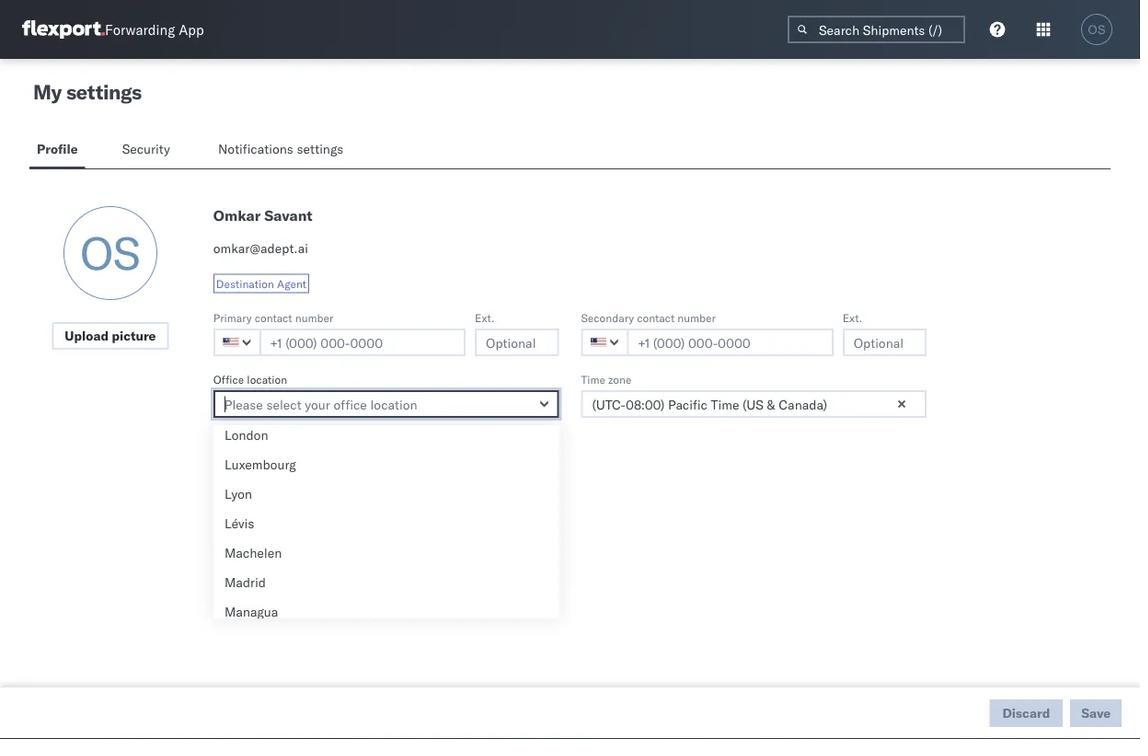 Task type: locate. For each thing, give the bounding box(es) containing it.
1 horizontal spatial optional telephone field
[[843, 329, 927, 356]]

1 optional telephone field from the left
[[475, 329, 559, 356]]

1 horizontal spatial office
[[253, 523, 289, 539]]

upload
[[65, 328, 109, 344]]

ext.
[[475, 311, 495, 325], [843, 311, 863, 325]]

0 vertical spatial os
[[1089, 23, 1106, 36]]

0 horizontal spatial optional telephone field
[[475, 329, 559, 356]]

number down agent
[[295, 311, 334, 325]]

number for secondary contact number
[[678, 311, 716, 325]]

+1 (000) 000-0000 telephone field for primary contact number
[[259, 329, 466, 356]]

settings right my
[[66, 79, 142, 104]]

picture
[[112, 328, 156, 344]]

office
[[213, 372, 244, 386], [253, 523, 289, 539]]

number
[[295, 311, 334, 325], [678, 311, 716, 325]]

settings for notifications settings
[[297, 141, 344, 157]]

ext. for secondary contact number
[[843, 311, 863, 325]]

1 contact from the left
[[255, 311, 292, 325]]

settings
[[66, 79, 142, 104], [297, 141, 344, 157]]

notifications settings button
[[211, 133, 359, 168]]

+1 (000) 000-0000 telephone field up (utc-08:00) pacific time (us & canada) text box
[[627, 329, 834, 356]]

1 horizontal spatial contact
[[637, 311, 675, 325]]

os inside os button
[[1089, 23, 1106, 36]]

2 ext. from the left
[[843, 311, 863, 325]]

+1 (000) 000-0000 telephone field
[[259, 329, 466, 356], [627, 329, 834, 356]]

United States text field
[[213, 329, 261, 356]]

lyon
[[225, 486, 252, 502]]

agent
[[277, 277, 307, 290]]

out of office the status will be shown next to your name in the messages.
[[213, 523, 516, 559]]

1 horizontal spatial +1 (000) 000-0000 telephone field
[[627, 329, 834, 356]]

1 horizontal spatial ext.
[[843, 311, 863, 325]]

0 horizontal spatial +1 (000) 000-0000 telephone field
[[259, 329, 466, 356]]

+1 (000) 000-0000 telephone field up please select your office location text box
[[259, 329, 466, 356]]

optional telephone field for primary contact number
[[475, 329, 559, 356]]

2 number from the left
[[678, 311, 716, 325]]

1 vertical spatial os
[[80, 225, 141, 281]]

1 vertical spatial office
[[253, 523, 289, 539]]

Job title text field
[[213, 452, 559, 480]]

time zone
[[581, 372, 632, 386]]

0 horizontal spatial number
[[295, 311, 334, 325]]

+1 (000) 000-0000 telephone field for secondary contact number
[[627, 329, 834, 356]]

2 contact from the left
[[637, 311, 675, 325]]

ext. for primary contact number
[[475, 311, 495, 325]]

primary
[[213, 311, 252, 325]]

1 horizontal spatial os
[[1089, 23, 1106, 36]]

0 horizontal spatial ext.
[[475, 311, 495, 325]]

london
[[225, 427, 268, 443]]

security
[[122, 141, 170, 157]]

the
[[444, 546, 460, 559]]

the
[[213, 546, 232, 559]]

flexport. image
[[22, 20, 105, 39]]

upload picture button
[[52, 322, 169, 350]]

lévis
[[225, 516, 254, 532]]

1 vertical spatial settings
[[297, 141, 344, 157]]

managua
[[225, 604, 278, 620]]

os button
[[1076, 8, 1119, 51]]

office up will
[[253, 523, 289, 539]]

contact right secondary
[[637, 311, 675, 325]]

1 ext. from the left
[[475, 311, 495, 325]]

forwarding app
[[105, 21, 204, 38]]

destination agent
[[216, 277, 307, 290]]

Search Shipments (/) text field
[[788, 16, 966, 43]]

out
[[213, 523, 235, 539]]

Please select your office location text field
[[213, 390, 559, 418]]

1 number from the left
[[295, 311, 334, 325]]

forwarding app link
[[22, 20, 204, 39]]

1 +1 (000) 000-0000 telephone field from the left
[[259, 329, 466, 356]]

os
[[1089, 23, 1106, 36], [80, 225, 141, 281]]

profile button
[[29, 133, 85, 168]]

savant
[[264, 206, 313, 225]]

United States text field
[[581, 329, 629, 356]]

(UTC-08:00) Pacific Time (US & Canada) text field
[[581, 390, 927, 418]]

2 +1 (000) 000-0000 telephone field from the left
[[627, 329, 834, 356]]

next
[[340, 546, 361, 559]]

contact for primary
[[255, 311, 292, 325]]

0 horizontal spatial settings
[[66, 79, 142, 104]]

time
[[581, 372, 606, 386]]

my settings
[[33, 79, 142, 104]]

settings right notifications
[[297, 141, 344, 157]]

luxembourg
[[225, 457, 296, 473]]

Optional telephone field
[[475, 329, 559, 356], [843, 329, 927, 356]]

contact
[[255, 311, 292, 325], [637, 311, 675, 325]]

0 vertical spatial settings
[[66, 79, 142, 104]]

settings inside button
[[297, 141, 344, 157]]

1 horizontal spatial settings
[[297, 141, 344, 157]]

security button
[[115, 133, 181, 168]]

forwarding
[[105, 21, 175, 38]]

contact down destination agent
[[255, 311, 292, 325]]

1 horizontal spatial number
[[678, 311, 716, 325]]

0 horizontal spatial contact
[[255, 311, 292, 325]]

status
[[213, 496, 246, 510]]

number right secondary
[[678, 311, 716, 325]]

0 vertical spatial office
[[213, 372, 244, 386]]

2 optional telephone field from the left
[[843, 329, 927, 356]]

office down united states text field
[[213, 372, 244, 386]]

office location
[[213, 372, 287, 386]]



Task type: describe. For each thing, give the bounding box(es) containing it.
in
[[432, 546, 441, 559]]

0 horizontal spatial office
[[213, 372, 244, 386]]

notifications
[[218, 141, 294, 157]]

primary contact number
[[213, 311, 334, 325]]

messages.
[[463, 546, 516, 559]]

madrid
[[225, 575, 266, 591]]

job
[[213, 434, 230, 448]]

omkar@adept.ai
[[213, 240, 308, 256]]

zone
[[609, 372, 632, 386]]

0 horizontal spatial os
[[80, 225, 141, 281]]

contact for secondary
[[637, 311, 675, 325]]

will
[[269, 546, 286, 559]]

destination
[[216, 277, 274, 290]]

omkar
[[213, 206, 261, 225]]

shown
[[304, 546, 337, 559]]

to
[[364, 546, 374, 559]]

notifications settings
[[218, 141, 344, 157]]

omkar savant
[[213, 206, 313, 225]]

machelen
[[225, 545, 282, 561]]

job title
[[213, 434, 253, 448]]

be
[[289, 546, 301, 559]]

status
[[235, 546, 266, 559]]

name
[[402, 546, 429, 559]]

title
[[233, 434, 253, 448]]

number for primary contact number
[[295, 311, 334, 325]]

settings for my settings
[[66, 79, 142, 104]]

upload picture
[[65, 328, 156, 344]]

secondary contact number
[[581, 311, 716, 325]]

optional telephone field for secondary contact number
[[843, 329, 927, 356]]

office inside out of office the status will be shown next to your name in the messages.
[[253, 523, 289, 539]]

my
[[33, 79, 62, 104]]

of
[[238, 523, 250, 539]]

profile
[[37, 141, 78, 157]]

secondary
[[581, 311, 634, 325]]

your
[[377, 546, 399, 559]]

location
[[247, 372, 287, 386]]

app
[[179, 21, 204, 38]]



Task type: vqa. For each thing, say whether or not it's contained in the screenshot.
List
no



